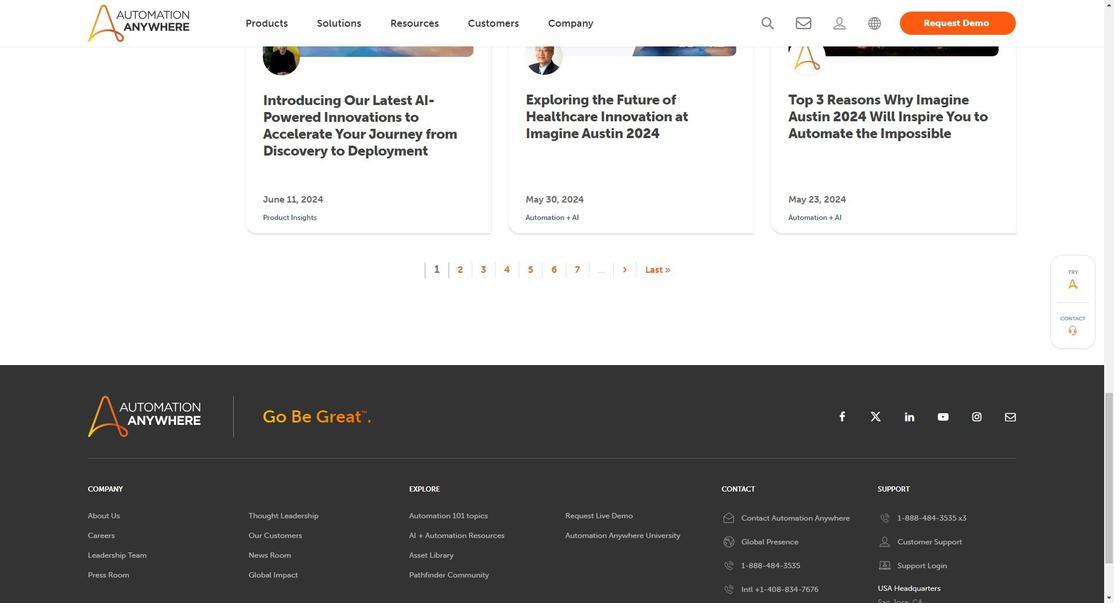 Task type: vqa. For each thing, say whether or not it's contained in the screenshot.
Top 3 Reasons Why Imagine Austin 2024 Will Inspire You to Automate the Impossible 'image'
yes



Task type: locate. For each thing, give the bounding box(es) containing it.
1 vertical spatial automation anywhere image
[[1068, 279, 1078, 289]]

mail image
[[722, 511, 736, 525]]

automation anywhere image
[[88, 4, 192, 42], [1068, 279, 1078, 289], [88, 396, 204, 438]]

2 vertical spatial automation anywhere image
[[88, 396, 204, 438]]

search image
[[760, 15, 776, 31]]

introducing our latest ai-powered innovations to accelerate your journey from discovery to deployment image
[[263, 0, 474, 57]]

contact image
[[1069, 325, 1077, 335]]

0 vertical spatial automation anywhere image
[[88, 4, 192, 42]]

contact support image
[[878, 535, 892, 549]]



Task type: describe. For each thing, give the bounding box(es) containing it.
exploring the future of healthcare innovation at imagine austin 2024 image
[[526, 0, 736, 57]]

language selector image
[[867, 15, 883, 31]]

automation anywhere staff image
[[789, 38, 826, 75]]

support login image
[[878, 559, 892, 573]]

adi image
[[263, 38, 300, 75]]

support image
[[796, 15, 812, 31]]

yan chow image
[[526, 38, 563, 75]]

login image
[[832, 15, 848, 31]]

top 3 reasons why imagine austin 2024 will inspire you to automate the impossible image
[[789, 0, 999, 57]]



